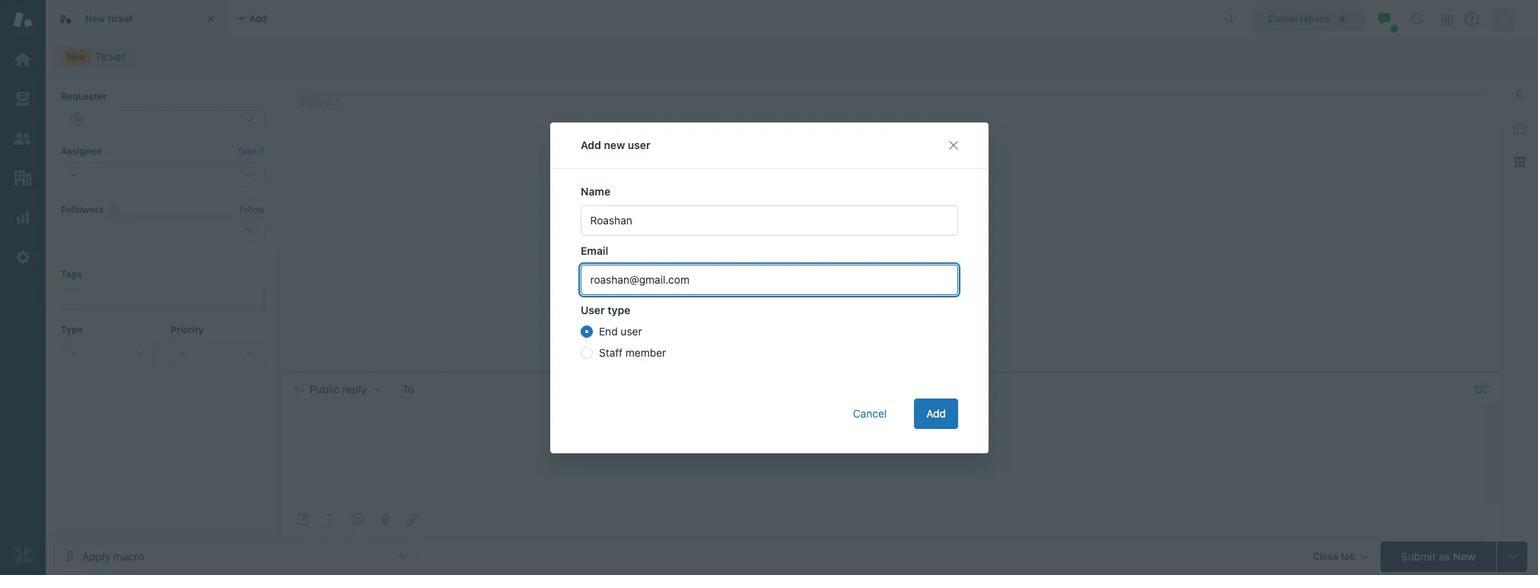 Task type: locate. For each thing, give the bounding box(es) containing it.
- button down priority
[[171, 341, 265, 365]]

member
[[625, 346, 666, 359]]

add inside button
[[926, 407, 946, 420]]

None field
[[424, 382, 1469, 397]]

get help image
[[1466, 12, 1479, 26]]

1 horizontal spatial - button
[[171, 341, 265, 365]]

1 horizontal spatial add
[[926, 407, 946, 420]]

0 vertical spatial add
[[580, 138, 601, 151]]

add button
[[914, 399, 958, 429]]

1 vertical spatial user
[[620, 325, 642, 338]]

new
[[604, 138, 625, 151]]

follow button
[[240, 203, 265, 217]]

add left new
[[580, 138, 601, 151]]

- button
[[61, 341, 155, 365], [171, 341, 265, 365]]

0 horizontal spatial -
[[71, 346, 76, 359]]

1 horizontal spatial -
[[180, 346, 185, 359]]

take it
[[238, 146, 265, 157]]

add
[[580, 138, 601, 151], [926, 407, 946, 420]]

user right new
[[628, 138, 650, 151]]

new for new ticket
[[85, 13, 105, 24]]

follow
[[240, 204, 265, 215]]

new inside tab
[[85, 13, 105, 24]]

new left ticket
[[85, 13, 105, 24]]

- button for type
[[61, 341, 155, 365]]

new for new
[[67, 51, 87, 62]]

close image
[[203, 11, 218, 27]]

- down type
[[71, 346, 76, 359]]

0 vertical spatial new
[[85, 13, 105, 24]]

user up staff member
[[620, 325, 642, 338]]

priority
[[171, 324, 204, 335]]

user
[[628, 138, 650, 151], [620, 325, 642, 338]]

add new user
[[580, 138, 650, 151]]

format text image
[[324, 514, 336, 526]]

name
[[580, 185, 610, 198]]

close modal image
[[947, 139, 960, 151]]

add right cancel
[[926, 407, 946, 420]]

submit as new
[[1402, 550, 1476, 563]]

0 horizontal spatial add
[[580, 138, 601, 151]]

1 vertical spatial new
[[67, 51, 87, 62]]

1 - from the left
[[71, 346, 76, 359]]

1 vertical spatial add
[[926, 407, 946, 420]]

2 - from the left
[[180, 346, 185, 359]]

admin image
[[13, 247, 33, 267]]

- button down type
[[61, 341, 155, 365]]

type
[[607, 303, 630, 316]]

new down new ticket
[[67, 51, 87, 62]]

apps image
[[1514, 156, 1526, 168]]

2 - button from the left
[[171, 341, 265, 365]]

new right as
[[1453, 550, 1476, 563]]

Email field
[[580, 265, 958, 295]]

- down priority
[[180, 346, 185, 359]]

-
[[71, 346, 76, 359], [180, 346, 185, 359]]

add for add
[[926, 407, 946, 420]]

new ticket
[[85, 13, 133, 24]]

Name field
[[580, 205, 958, 236]]

1 - button from the left
[[61, 341, 155, 365]]

to
[[403, 383, 414, 396]]

zendesk products image
[[1443, 15, 1453, 26]]

new
[[85, 13, 105, 24], [67, 51, 87, 62], [1453, 550, 1476, 563]]

0 horizontal spatial - button
[[61, 341, 155, 365]]

new inside secondary element
[[67, 51, 87, 62]]



Task type: vqa. For each thing, say whether or not it's contained in the screenshot.
the bottommost less
no



Task type: describe. For each thing, give the bounding box(es) containing it.
insert emojis image
[[352, 514, 364, 526]]

cancel button
[[841, 399, 899, 429]]

customers image
[[13, 129, 33, 148]]

it
[[259, 146, 265, 157]]

main element
[[0, 0, 46, 576]]

2 vertical spatial new
[[1453, 550, 1476, 563]]

knowledge image
[[1514, 123, 1526, 135]]

ticket
[[107, 13, 133, 24]]

zendesk support image
[[13, 10, 33, 30]]

new link
[[53, 46, 135, 68]]

add for add new user
[[580, 138, 601, 151]]

as
[[1439, 550, 1450, 563]]

email
[[580, 244, 608, 257]]

cc button
[[1475, 383, 1490, 396]]

cc
[[1475, 383, 1490, 396]]

conversations button
[[1252, 6, 1365, 31]]

staff member
[[599, 346, 666, 359]]

staff
[[599, 346, 622, 359]]

secondary element
[[46, 42, 1539, 72]]

reporting image
[[13, 208, 33, 228]]

take
[[238, 146, 257, 157]]

user type
[[580, 303, 630, 316]]

cancel
[[853, 407, 887, 420]]

tabs tab list
[[46, 0, 1209, 38]]

- button for priority
[[171, 341, 265, 365]]

Subject field
[[295, 92, 1487, 110]]

0 vertical spatial user
[[628, 138, 650, 151]]

add attachment image
[[379, 514, 391, 526]]

customer context image
[[1514, 89, 1526, 101]]

conversations
[[1269, 13, 1330, 24]]

tags
[[61, 269, 82, 280]]

add link (cmd k) image
[[407, 514, 419, 526]]

take it button
[[238, 144, 265, 160]]

zendesk image
[[13, 546, 33, 566]]

Public reply composer text field
[[288, 405, 1484, 437]]

draft mode image
[[297, 514, 309, 526]]

- for priority
[[180, 346, 185, 359]]

assignee
[[61, 146, 102, 157]]

- for type
[[71, 346, 76, 359]]

submit
[[1402, 550, 1436, 563]]

end
[[599, 325, 618, 338]]

new ticket tab
[[46, 0, 228, 38]]

end user
[[599, 325, 642, 338]]

add new user dialog
[[550, 122, 989, 453]]

user
[[580, 303, 605, 316]]

type
[[61, 324, 83, 335]]

get started image
[[13, 49, 33, 69]]

views image
[[13, 89, 33, 109]]

organizations image
[[13, 168, 33, 188]]



